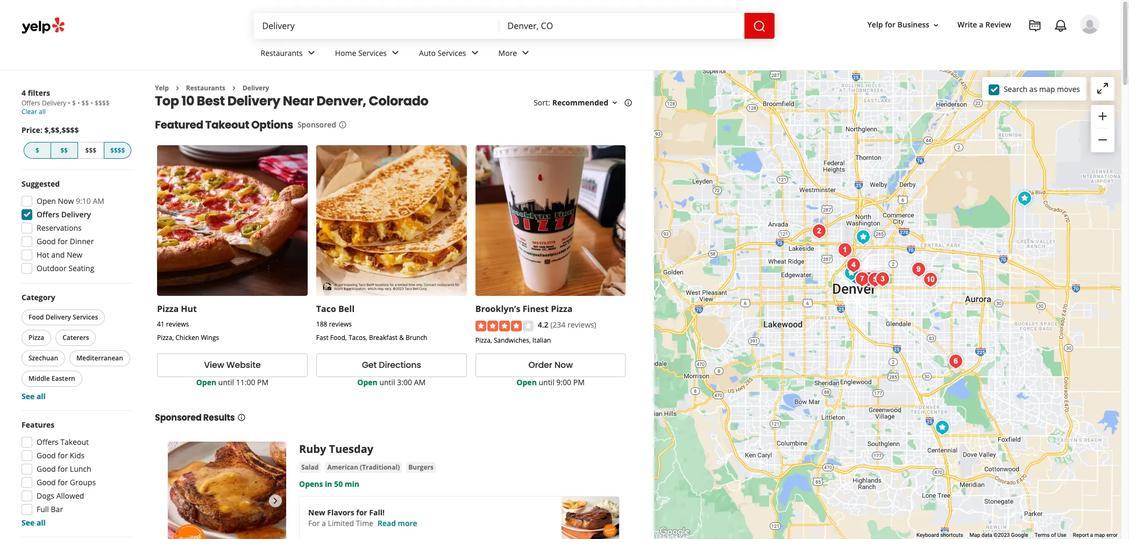Task type: describe. For each thing, give the bounding box(es) containing it.
16 chevron right v2 image
[[230, 84, 238, 92]]

delivery down open now 9:10 am
[[61, 209, 91, 220]]

$ inside '4 filters offers delivery • $ • $$ • $$$$ clear all'
[[72, 98, 76, 108]]

salad link
[[299, 462, 321, 473]]

for
[[308, 518, 320, 528]]

szechuan
[[29, 354, 58, 363]]

error
[[1107, 532, 1118, 538]]

yelp for yelp for business
[[868, 20, 884, 30]]

zoom out image
[[1097, 134, 1110, 147]]

0 horizontal spatial 16 info v2 image
[[237, 413, 246, 422]]

bell
[[339, 303, 355, 315]]

reviews for get
[[329, 320, 352, 329]]

lucky noodles image
[[859, 268, 880, 290]]

pepper asian bistro image
[[872, 268, 894, 290]]

none field find
[[262, 20, 491, 32]]

caterers button
[[56, 330, 96, 346]]

caterers
[[63, 333, 89, 342]]

good for good for kids
[[37, 451, 56, 461]]

auto
[[419, 48, 436, 58]]

business
[[898, 20, 930, 30]]

for for groups
[[58, 477, 68, 488]]

groups
[[70, 477, 96, 488]]

am for open until 3:00 am
[[414, 377, 426, 387]]

pm for now
[[574, 377, 585, 387]]

as
[[1030, 84, 1038, 94]]

zoom in image
[[1097, 110, 1110, 123]]

top 10 best delivery near denver, colorado
[[155, 92, 429, 110]]

see all button for category
[[22, 391, 46, 402]]

allowed
[[56, 491, 84, 501]]

brunch
[[406, 333, 428, 342]]

ruby tuesday image inside map region
[[1015, 188, 1036, 209]]

pizza for pizza hut 41 reviews pizza, chicken wings
[[157, 303, 179, 315]]

1 horizontal spatial pizza,
[[476, 336, 492, 345]]

Find text field
[[262, 20, 491, 32]]

$$ button
[[51, 142, 78, 159]]

4 filters offers delivery • $ • $$ • $$$$ clear all
[[22, 88, 110, 116]]

use
[[1058, 532, 1067, 538]]

24 chevron down v2 image for home services
[[389, 47, 402, 59]]

&
[[399, 333, 404, 342]]

group containing suggested
[[18, 179, 133, 277]]

more
[[499, 48, 517, 58]]

recommended button
[[553, 98, 620, 108]]

see for category
[[22, 391, 35, 402]]

1 • from the left
[[68, 98, 70, 108]]

$ inside button
[[35, 146, 39, 155]]

food,
[[330, 333, 347, 342]]

middle
[[29, 374, 50, 383]]

4.2 star rating image
[[476, 321, 534, 331]]

$,$$,$$$$
[[44, 125, 79, 135]]

24 chevron down v2 image for more
[[520, 47, 532, 59]]

dogs
[[37, 491, 54, 501]]

good for groups
[[37, 477, 96, 488]]

$$ inside '4 filters offers delivery • $ • $$ • $$$$ clear all'
[[82, 98, 89, 108]]

for inside new flavors for fall! for a limited time read more
[[356, 507, 367, 518]]

potbelly sandwich shop image
[[845, 266, 867, 287]]

expand map image
[[1097, 82, 1110, 95]]

for for lunch
[[58, 464, 68, 474]]

for for business
[[886, 20, 896, 30]]

none field near
[[508, 20, 736, 32]]

all for category
[[37, 391, 46, 402]]

16 chevron down v2 image
[[611, 99, 620, 107]]

top
[[155, 92, 179, 110]]

american (traditional)
[[327, 463, 400, 472]]

taco bell image
[[863, 269, 884, 290]]

yelp link
[[155, 83, 169, 93]]

see all button for features
[[22, 518, 46, 528]]

offers for offers delivery
[[37, 209, 59, 220]]

reservations
[[37, 223, 82, 233]]

good for lunch
[[37, 464, 91, 474]]

google image
[[657, 525, 693, 539]]

results
[[203, 412, 235, 424]]

offers for offers takeout
[[37, 437, 58, 447]]

3 • from the left
[[91, 98, 93, 108]]

price:
[[22, 125, 42, 135]]

until for now
[[539, 377, 555, 387]]

order now
[[529, 359, 573, 371]]

get directions link
[[316, 353, 467, 377]]

10
[[182, 92, 194, 110]]

pizza hut 41 reviews pizza, chicken wings
[[157, 303, 219, 342]]

taco bell 188 reviews fast food, tacos, breakfast & brunch
[[316, 303, 428, 342]]

services for auto services
[[438, 48, 466, 58]]

takeout for offers
[[60, 437, 89, 447]]

Near text field
[[508, 20, 736, 32]]

full bar
[[37, 504, 63, 515]]

near
[[283, 92, 314, 110]]

slideshow element
[[168, 442, 286, 539]]

open for view website
[[196, 377, 216, 387]]

middle eastern
[[29, 374, 75, 383]]

pizza button
[[22, 330, 51, 346]]

$$$ button
[[78, 142, 104, 159]]

delivery right 16 chevron right v2 image
[[243, 83, 269, 93]]

24 chevron down v2 image
[[305, 47, 318, 59]]

good for good for lunch
[[37, 464, 56, 474]]

hong kong cafe image
[[946, 351, 967, 372]]

9:10
[[76, 196, 91, 206]]

yelp for business
[[868, 20, 930, 30]]

see all for features
[[22, 518, 46, 528]]

opens in 50 min
[[299, 479, 360, 489]]

a for write
[[980, 20, 984, 30]]

search
[[1004, 84, 1028, 94]]

colorado
[[369, 92, 429, 110]]

restaurants inside the business categories element
[[261, 48, 303, 58]]

fast
[[316, 333, 329, 342]]

pm for website
[[257, 377, 269, 387]]

16 info v2 image for featured takeout options
[[339, 121, 347, 129]]

salad button
[[299, 462, 321, 473]]

delivery link
[[243, 83, 269, 93]]

a inside new flavors for fall! for a limited time read more
[[322, 518, 326, 528]]

filters
[[28, 88, 50, 98]]

keyboard shortcuts
[[917, 532, 964, 538]]

am for open now 9:10 am
[[93, 196, 104, 206]]

breakfast
[[369, 333, 398, 342]]

kids
[[70, 451, 85, 461]]

home services
[[335, 48, 387, 58]]

more link
[[490, 39, 541, 70]]

brooklyn's
[[476, 303, 521, 315]]

group containing features
[[18, 420, 133, 529]]

read
[[378, 518, 396, 528]]

review
[[986, 20, 1012, 30]]

famous philly cheese steaks image
[[909, 259, 930, 280]]

lunch
[[70, 464, 91, 474]]

google
[[1012, 532, 1029, 538]]

view website
[[204, 359, 261, 371]]

salad
[[301, 463, 319, 472]]

of
[[1052, 532, 1057, 538]]

9:00
[[557, 377, 572, 387]]

open inside group
[[37, 196, 56, 206]]

$$ inside button
[[60, 146, 68, 155]]

see for features
[[22, 518, 35, 528]]

nolan p. image
[[1081, 15, 1100, 34]]

reviews for view
[[166, 320, 189, 329]]

until for directions
[[380, 377, 395, 387]]

suggested
[[22, 179, 60, 189]]

price: $,$$,$$$$
[[22, 125, 79, 135]]

24 chevron down v2 image for auto services
[[469, 47, 481, 59]]

category
[[22, 292, 55, 302]]

terms of use link
[[1035, 532, 1067, 538]]

16 info v2 image for top 10 best delivery near denver, colorado
[[624, 99, 633, 107]]

next image
[[269, 494, 282, 507]]

see all for category
[[22, 391, 46, 402]]

previous image
[[172, 494, 185, 507]]

famous buffalo wings & things image
[[920, 269, 942, 290]]

auto services link
[[411, 39, 490, 70]]



Task type: vqa. For each thing, say whether or not it's contained in the screenshot.
ZIP
no



Task type: locate. For each thing, give the bounding box(es) containing it.
1 pm from the left
[[257, 377, 269, 387]]

sandwiches,
[[494, 336, 531, 345]]

open down get
[[358, 377, 378, 387]]

0 horizontal spatial $
[[35, 146, 39, 155]]

2 horizontal spatial services
[[438, 48, 466, 58]]

ruby tuesday
[[299, 442, 374, 456]]

2 vertical spatial 16 info v2 image
[[237, 413, 246, 422]]

0 vertical spatial see
[[22, 391, 35, 402]]

hot and new
[[37, 250, 82, 260]]

offers down 4
[[22, 98, 40, 108]]

brooklyn's finest pizza link
[[476, 303, 573, 315]]

group
[[1092, 105, 1115, 152], [18, 179, 133, 277], [19, 292, 133, 402], [18, 420, 133, 529]]

delivery right food on the bottom
[[46, 313, 71, 322]]

1 vertical spatial $$$$
[[110, 146, 125, 155]]

pizza down food on the bottom
[[29, 333, 44, 342]]

bourbon grill image
[[852, 268, 874, 290]]

keyboard
[[917, 532, 940, 538]]

16 chevron right v2 image
[[173, 84, 182, 92]]

now inside group
[[58, 196, 74, 206]]

1 horizontal spatial restaurants
[[261, 48, 303, 58]]

1 horizontal spatial restaurants link
[[252, 39, 327, 70]]

sponsored for sponsored results
[[155, 412, 202, 424]]

brooklyn's finest pizza image
[[841, 262, 863, 284]]

$$$$ inside '4 filters offers delivery • $ • $$ • $$$$ clear all'
[[95, 98, 110, 108]]

24 chevron down v2 image right more
[[520, 47, 532, 59]]

a right write
[[980, 20, 984, 30]]

3 24 chevron down v2 image from the left
[[520, 47, 532, 59]]

for down the offers takeout
[[58, 451, 68, 461]]

ruby tuesday image
[[1015, 188, 1036, 209], [168, 442, 286, 539]]

0 horizontal spatial until
[[218, 377, 234, 387]]

3:00
[[397, 377, 412, 387]]

1 vertical spatial see
[[22, 518, 35, 528]]

schlotzsky's image
[[932, 417, 954, 438]]

takeout down best
[[205, 118, 249, 133]]

16 info v2 image down 'denver,'
[[339, 121, 347, 129]]

restaurants left 24 chevron down v2 icon
[[261, 48, 303, 58]]

now inside "link"
[[555, 359, 573, 371]]

am right "9:10"
[[93, 196, 104, 206]]

1 horizontal spatial yelp
[[868, 20, 884, 30]]

0 horizontal spatial ruby tuesday image
[[168, 442, 286, 539]]

0 vertical spatial now
[[58, 196, 74, 206]]

for for kids
[[58, 451, 68, 461]]

delivery inside '4 filters offers delivery • $ • $$ • $$$$ clear all'
[[42, 98, 66, 108]]

1 horizontal spatial pizza
[[157, 303, 179, 315]]

map for error
[[1095, 532, 1106, 538]]

None search field
[[254, 13, 777, 39]]

$$$$ inside "button"
[[110, 146, 125, 155]]

0 horizontal spatial 24 chevron down v2 image
[[389, 47, 402, 59]]

$$$
[[85, 146, 96, 155]]

$
[[72, 98, 76, 108], [35, 146, 39, 155]]

1 horizontal spatial ruby tuesday image
[[1015, 188, 1036, 209]]

1 vertical spatial see all button
[[22, 518, 46, 528]]

open
[[37, 196, 56, 206], [196, 377, 216, 387], [358, 377, 378, 387], [517, 377, 537, 387]]

recommended
[[553, 98, 609, 108]]

get directions
[[362, 359, 421, 371]]

24 chevron down v2 image inside auto services link
[[469, 47, 481, 59]]

0 vertical spatial $$$$
[[95, 98, 110, 108]]

all down 'middle'
[[37, 391, 46, 402]]

now
[[58, 196, 74, 206], [555, 359, 573, 371]]

1 horizontal spatial $$
[[82, 98, 89, 108]]

terms of use
[[1035, 532, 1067, 538]]

for down good for kids
[[58, 464, 68, 474]]

delivery up options
[[227, 92, 280, 110]]

0 vertical spatial 16 info v2 image
[[624, 99, 633, 107]]

24 chevron down v2 image inside home services link
[[389, 47, 402, 59]]

for
[[886, 20, 896, 30], [58, 236, 68, 247], [58, 451, 68, 461], [58, 464, 68, 474], [58, 477, 68, 488], [356, 507, 367, 518]]

dogs allowed
[[37, 491, 84, 501]]

directions
[[379, 359, 421, 371]]

open now 9:10 am
[[37, 196, 104, 206]]

tacos,
[[349, 333, 368, 342]]

0 horizontal spatial new
[[67, 250, 82, 260]]

1 vertical spatial see all
[[22, 518, 46, 528]]

brooklyn's finest pizza image
[[809, 220, 831, 242]]

24 chevron down v2 image right auto services
[[469, 47, 481, 59]]

2 • from the left
[[77, 98, 80, 108]]

american
[[327, 463, 358, 472]]

0 horizontal spatial services
[[73, 313, 98, 322]]

time
[[356, 518, 374, 528]]

write a review link
[[954, 15, 1016, 35]]

0 horizontal spatial pizza,
[[157, 333, 174, 342]]

2 none field from the left
[[508, 20, 736, 32]]

0 horizontal spatial sponsored
[[155, 412, 202, 424]]

notifications image
[[1055, 19, 1068, 32]]

all for features
[[37, 518, 46, 528]]

0 vertical spatial yelp
[[868, 20, 884, 30]]

all inside '4 filters offers delivery • $ • $$ • $$$$ clear all'
[[39, 107, 46, 116]]

new inside new flavors for fall! for a limited time read more
[[308, 507, 325, 518]]

3 until from the left
[[539, 377, 555, 387]]

1 horizontal spatial a
[[980, 20, 984, 30]]

good down the offers takeout
[[37, 451, 56, 461]]

0 vertical spatial am
[[93, 196, 104, 206]]

0 horizontal spatial takeout
[[60, 437, 89, 447]]

1 horizontal spatial new
[[308, 507, 325, 518]]

2 reviews from the left
[[329, 320, 352, 329]]

$ down price:
[[35, 146, 39, 155]]

0 vertical spatial ruby tuesday image
[[1015, 188, 1036, 209]]

1 see all button from the top
[[22, 391, 46, 402]]

services up caterers
[[73, 313, 98, 322]]

16 info v2 image
[[624, 99, 633, 107], [339, 121, 347, 129], [237, 413, 246, 422]]

0 vertical spatial a
[[980, 20, 984, 30]]

pizza up 41
[[157, 303, 179, 315]]

ruby tuesday link
[[299, 442, 374, 456]]

now up offers delivery
[[58, 196, 74, 206]]

new inside group
[[67, 250, 82, 260]]

map
[[1040, 84, 1056, 94], [1095, 532, 1106, 538]]

services inside button
[[73, 313, 98, 322]]

until left the '9:00'
[[539, 377, 555, 387]]

4 good from the top
[[37, 477, 56, 488]]

map left error
[[1095, 532, 1106, 538]]

2 horizontal spatial •
[[91, 98, 93, 108]]

1 horizontal spatial 24 chevron down v2 image
[[469, 47, 481, 59]]

1 vertical spatial am
[[414, 377, 426, 387]]

2 vertical spatial a
[[1091, 532, 1094, 538]]

24 chevron down v2 image
[[389, 47, 402, 59], [469, 47, 481, 59], [520, 47, 532, 59]]

0 horizontal spatial now
[[58, 196, 74, 206]]

$$
[[82, 98, 89, 108], [60, 146, 68, 155]]

reviews)
[[568, 320, 597, 330]]

full
[[37, 504, 49, 515]]

1 vertical spatial takeout
[[60, 437, 89, 447]]

50
[[334, 479, 343, 489]]

pete's kitchen image
[[865, 269, 886, 290]]

pizza, down 41
[[157, 333, 174, 342]]

0 vertical spatial offers
[[22, 98, 40, 108]]

all down full
[[37, 518, 46, 528]]

0 vertical spatial $
[[72, 98, 76, 108]]

1 vertical spatial offers
[[37, 209, 59, 220]]

0 vertical spatial all
[[39, 107, 46, 116]]

2 see all from the top
[[22, 518, 46, 528]]

pizza, inside pizza hut 41 reviews pizza, chicken wings
[[157, 333, 174, 342]]

24 chevron down v2 image left the auto
[[389, 47, 402, 59]]

am right the 3:00 on the bottom left
[[414, 377, 426, 387]]

2 until from the left
[[380, 377, 395, 387]]

0 horizontal spatial map
[[1040, 84, 1056, 94]]

None field
[[262, 20, 491, 32], [508, 20, 736, 32]]

24 chevron down v2 image inside more link
[[520, 47, 532, 59]]

reviews up food,
[[329, 320, 352, 329]]

see all down 'middle'
[[22, 391, 46, 402]]

1 horizontal spatial am
[[414, 377, 426, 387]]

1 horizontal spatial until
[[380, 377, 395, 387]]

pizza hut image
[[853, 226, 875, 248]]

view website link
[[157, 353, 308, 377]]

now for open
[[58, 196, 74, 206]]

all right clear
[[39, 107, 46, 116]]

0 vertical spatial $$
[[82, 98, 89, 108]]

opens
[[299, 479, 323, 489]]

featured
[[155, 118, 203, 133]]

$$$$ up "price: $,$$,$$$$" group
[[95, 98, 110, 108]]

0 horizontal spatial •
[[68, 98, 70, 108]]

1 horizontal spatial takeout
[[205, 118, 249, 133]]

1 horizontal spatial none field
[[508, 20, 736, 32]]

until down view website
[[218, 377, 234, 387]]

0 horizontal spatial a
[[322, 518, 326, 528]]

view
[[204, 359, 224, 371]]

1 24 chevron down v2 image from the left
[[389, 47, 402, 59]]

home services link
[[327, 39, 411, 70]]

1 vertical spatial ruby tuesday image
[[168, 442, 286, 539]]

0 vertical spatial restaurants
[[261, 48, 303, 58]]

16 chevron down v2 image
[[932, 21, 941, 29]]

see all down full
[[22, 518, 46, 528]]

all
[[39, 107, 46, 116], [37, 391, 46, 402], [37, 518, 46, 528]]

2 horizontal spatial 24 chevron down v2 image
[[520, 47, 532, 59]]

offers up good for kids
[[37, 437, 58, 447]]

business categories element
[[252, 39, 1100, 70]]

16 info v2 image right 16 chevron down v2 image
[[624, 99, 633, 107]]

sponsored
[[298, 120, 336, 130], [155, 412, 202, 424]]

4.2
[[538, 320, 549, 330]]

0 horizontal spatial yelp
[[155, 83, 169, 93]]

reviews down pizza hut link
[[166, 320, 189, 329]]

more
[[398, 518, 417, 528]]

for left business
[[886, 20, 896, 30]]

offers delivery
[[37, 209, 91, 220]]

group containing category
[[19, 292, 133, 402]]

finest
[[523, 303, 549, 315]]

until left the 3:00 on the bottom left
[[380, 377, 395, 387]]

2 see all button from the top
[[22, 518, 46, 528]]

write a review
[[958, 20, 1012, 30]]

1 vertical spatial map
[[1095, 532, 1106, 538]]

sponsored for sponsored
[[298, 120, 336, 130]]

1 see all from the top
[[22, 391, 46, 402]]

delivery inside button
[[46, 313, 71, 322]]

1 none field from the left
[[262, 20, 491, 32]]

$ up $,$$,$$$$ at the left top of the page
[[72, 98, 76, 108]]

$$$$
[[95, 98, 110, 108], [110, 146, 125, 155]]

1 until from the left
[[218, 377, 234, 387]]

(traditional)
[[360, 463, 400, 472]]

offers inside '4 filters offers delivery • $ • $$ • $$$$ clear all'
[[22, 98, 40, 108]]

restaurants link up top 10 best delivery near denver, colorado
[[252, 39, 327, 70]]

2 horizontal spatial pizza
[[551, 303, 573, 315]]

11:00
[[236, 377, 255, 387]]

16 info v2 image right results
[[237, 413, 246, 422]]

$$$$ right $$$ button
[[110, 146, 125, 155]]

1 horizontal spatial pm
[[574, 377, 585, 387]]

for for dinner
[[58, 236, 68, 247]]

0 vertical spatial see all
[[22, 391, 46, 402]]

yelp for yelp link
[[155, 83, 169, 93]]

open down suggested
[[37, 196, 56, 206]]

a right for
[[322, 518, 326, 528]]

new up seating
[[67, 250, 82, 260]]

good down good for kids
[[37, 464, 56, 474]]

3 good from the top
[[37, 464, 56, 474]]

0 vertical spatial new
[[67, 250, 82, 260]]

user actions element
[[859, 13, 1115, 80]]

0 vertical spatial map
[[1040, 84, 1056, 94]]

0 horizontal spatial restaurants link
[[186, 83, 225, 93]]

open for order now
[[517, 377, 537, 387]]

price: $,$$,$$$$ group
[[22, 125, 133, 161]]

takeout for featured
[[205, 118, 249, 133]]

services for home services
[[358, 48, 387, 58]]

0 vertical spatial takeout
[[205, 118, 249, 133]]

good
[[37, 236, 56, 247], [37, 451, 56, 461], [37, 464, 56, 474], [37, 477, 56, 488]]

map for moves
[[1040, 84, 1056, 94]]

0 horizontal spatial pizza
[[29, 333, 44, 342]]

1 vertical spatial 16 info v2 image
[[339, 121, 347, 129]]

a for report
[[1091, 532, 1094, 538]]

0 horizontal spatial restaurants
[[186, 83, 225, 93]]

search image
[[753, 20, 766, 33]]

szechuan button
[[22, 350, 65, 367]]

0 horizontal spatial reviews
[[166, 320, 189, 329]]

1 horizontal spatial $$$$
[[110, 146, 125, 155]]

pizza inside pizza hut 41 reviews pizza, chicken wings
[[157, 303, 179, 315]]

2 horizontal spatial until
[[539, 377, 555, 387]]

offers
[[22, 98, 40, 108], [37, 209, 59, 220], [37, 437, 58, 447]]

map region
[[617, 0, 1130, 539]]

eastern
[[52, 374, 75, 383]]

sponsored results
[[155, 412, 235, 424]]

now up the '9:00'
[[555, 359, 573, 371]]

outdoor
[[37, 263, 67, 273]]

2 horizontal spatial 16 info v2 image
[[624, 99, 633, 107]]

restaurants left 16 chevron right v2 image
[[186, 83, 225, 93]]

1 horizontal spatial sponsored
[[298, 120, 336, 130]]

clear all link
[[22, 107, 46, 116]]

1 reviews from the left
[[166, 320, 189, 329]]

see all button down full
[[22, 518, 46, 528]]

good up dogs
[[37, 477, 56, 488]]

reviews inside pizza hut 41 reviews pizza, chicken wings
[[166, 320, 189, 329]]

tuesday
[[329, 442, 374, 456]]

1 good from the top
[[37, 236, 56, 247]]

2 see from the top
[[22, 518, 35, 528]]

mediterranean
[[76, 354, 123, 363]]

outdoor seating
[[37, 263, 94, 273]]

pizza
[[157, 303, 179, 315], [551, 303, 573, 315], [29, 333, 44, 342]]

chicken
[[176, 333, 199, 342]]

1 vertical spatial sponsored
[[155, 412, 202, 424]]

1 horizontal spatial 16 info v2 image
[[339, 121, 347, 129]]

1 vertical spatial all
[[37, 391, 46, 402]]

1 vertical spatial new
[[308, 507, 325, 518]]

open down order
[[517, 377, 537, 387]]

yelp left 16 chevron right v2 icon at the top of the page
[[155, 83, 169, 93]]

pm right 11:00
[[257, 377, 269, 387]]

services right home
[[358, 48, 387, 58]]

services
[[358, 48, 387, 58], [438, 48, 466, 58], [73, 313, 98, 322]]

1 horizontal spatial reviews
[[329, 320, 352, 329]]

0 vertical spatial restaurants link
[[252, 39, 327, 70]]

0 vertical spatial sponsored
[[298, 120, 336, 130]]

pizza inside button
[[29, 333, 44, 342]]

for up the time
[[356, 507, 367, 518]]

takeout up kids
[[60, 437, 89, 447]]

middle eastern button
[[22, 371, 82, 387]]

2 vertical spatial all
[[37, 518, 46, 528]]

good up hot
[[37, 236, 56, 247]]

good for good for dinner
[[37, 236, 56, 247]]

pepper asian bistro ii image
[[835, 239, 856, 261]]

open down view
[[196, 377, 216, 387]]

1 vertical spatial $$
[[60, 146, 68, 155]]

new up for
[[308, 507, 325, 518]]

map
[[970, 532, 981, 538]]

1 vertical spatial yelp
[[155, 83, 169, 93]]

good for dinner
[[37, 236, 94, 247]]

a right report
[[1091, 532, 1094, 538]]

restaurants link left 16 chevron right v2 image
[[186, 83, 225, 93]]

1 vertical spatial a
[[322, 518, 326, 528]]

41
[[157, 320, 165, 329]]

1 see from the top
[[22, 391, 35, 402]]

0 horizontal spatial pm
[[257, 377, 269, 387]]

featured takeout options
[[155, 118, 293, 133]]

shortcuts
[[941, 532, 964, 538]]

0 vertical spatial see all button
[[22, 391, 46, 402]]

2 pm from the left
[[574, 377, 585, 387]]

0 horizontal spatial $$
[[60, 146, 68, 155]]

sponsored down "near" on the top
[[298, 120, 336, 130]]

dinner
[[70, 236, 94, 247]]

4
[[22, 88, 26, 98]]

0 horizontal spatial am
[[93, 196, 104, 206]]

good for good for groups
[[37, 477, 56, 488]]

2 24 chevron down v2 image from the left
[[469, 47, 481, 59]]

delivery down filters at the top left of page
[[42, 98, 66, 108]]

yelp inside button
[[868, 20, 884, 30]]

1 vertical spatial now
[[555, 359, 573, 371]]

1 vertical spatial restaurants
[[186, 83, 225, 93]]

reviews inside taco bell 188 reviews fast food, tacos, breakfast & brunch
[[329, 320, 352, 329]]

projects image
[[1029, 19, 1042, 32]]

pizza, down 4.2 star rating image
[[476, 336, 492, 345]]

search as map moves
[[1004, 84, 1081, 94]]

2 vertical spatial offers
[[37, 437, 58, 447]]

0 horizontal spatial none field
[[262, 20, 491, 32]]

am inside group
[[93, 196, 104, 206]]

$$ up "price: $,$$,$$$$" group
[[82, 98, 89, 108]]

terms
[[1035, 532, 1050, 538]]

sponsored left results
[[155, 412, 202, 424]]

food delivery services button
[[22, 309, 105, 326]]

0 horizontal spatial $$$$
[[95, 98, 110, 108]]

for inside button
[[886, 20, 896, 30]]

1 horizontal spatial $
[[72, 98, 76, 108]]

aloy modern thai image
[[843, 254, 865, 276]]

open until 11:00 pm
[[196, 377, 269, 387]]

2 horizontal spatial a
[[1091, 532, 1094, 538]]

1 horizontal spatial now
[[555, 359, 573, 371]]

pm right the '9:00'
[[574, 377, 585, 387]]

hot
[[37, 250, 49, 260]]

food delivery services
[[29, 313, 98, 322]]

1 horizontal spatial services
[[358, 48, 387, 58]]

now for order
[[555, 359, 573, 371]]

pizza up (234
[[551, 303, 573, 315]]

seating
[[69, 263, 94, 273]]

1 vertical spatial $
[[35, 146, 39, 155]]

1 horizontal spatial map
[[1095, 532, 1106, 538]]

1 vertical spatial restaurants link
[[186, 83, 225, 93]]

$$ down $,$$,$$$$ at the left top of the page
[[60, 146, 68, 155]]

open until 9:00 pm
[[517, 377, 585, 387]]

open for get directions
[[358, 377, 378, 387]]

keyboard shortcuts button
[[917, 532, 964, 539]]

for up hot and new
[[58, 236, 68, 247]]

services right the auto
[[438, 48, 466, 58]]

burgers button
[[406, 462, 436, 473]]

restaurants
[[261, 48, 303, 58], [186, 83, 225, 93]]

until for website
[[218, 377, 234, 387]]

1 horizontal spatial •
[[77, 98, 80, 108]]

offers up reservations
[[37, 209, 59, 220]]

yelp left business
[[868, 20, 884, 30]]

american (traditional) link
[[325, 462, 402, 473]]

map right as
[[1040, 84, 1056, 94]]

pizza for pizza
[[29, 333, 44, 342]]

open until 3:00 am
[[358, 377, 426, 387]]

for down good for lunch
[[58, 477, 68, 488]]

see all button down 'middle'
[[22, 391, 46, 402]]

2 good from the top
[[37, 451, 56, 461]]

takeout inside group
[[60, 437, 89, 447]]



